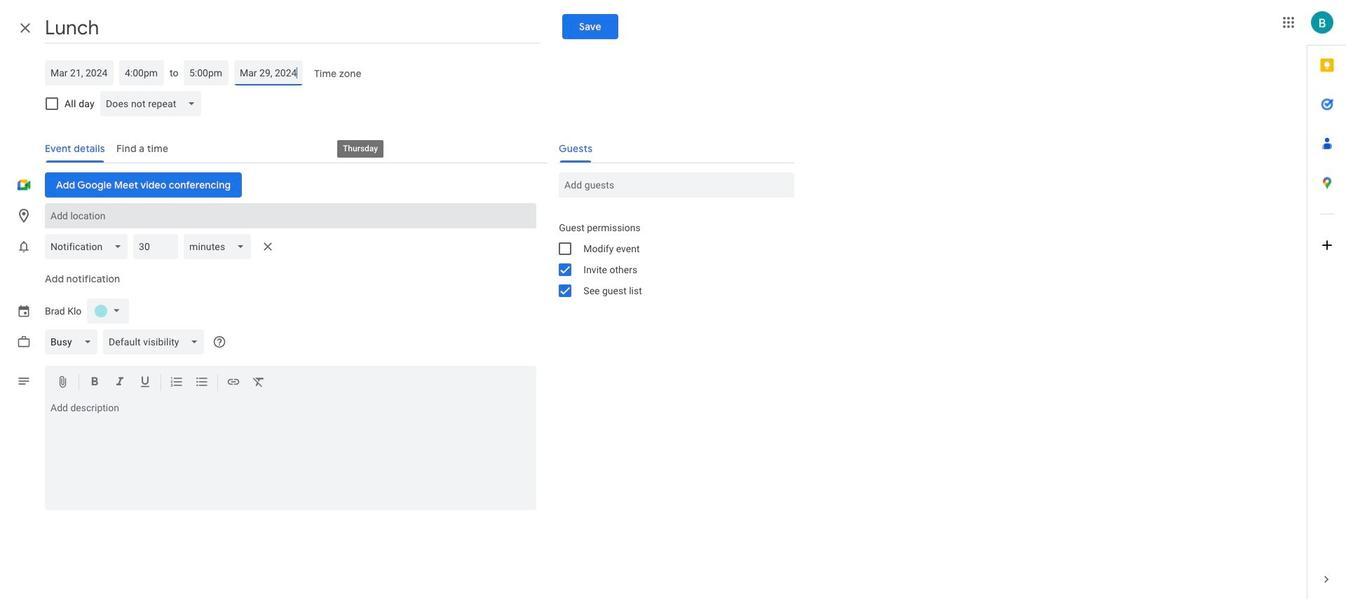 Task type: locate. For each thing, give the bounding box(es) containing it.
Title text field
[[45, 13, 540, 43]]

Guests text field
[[565, 173, 789, 198]]

Location text field
[[50, 203, 531, 229]]

tab list
[[1308, 46, 1347, 560]]

group
[[548, 217, 795, 302]]

Start time text field
[[125, 60, 158, 86]]

remove formatting image
[[252, 375, 266, 391]]

bulleted list image
[[195, 375, 209, 391]]

None field
[[100, 91, 207, 116], [45, 234, 134, 259], [184, 234, 256, 259], [45, 330, 103, 355], [103, 330, 210, 355], [100, 91, 207, 116], [45, 234, 134, 259], [184, 234, 256, 259], [45, 330, 103, 355], [103, 330, 210, 355]]

underline image
[[138, 375, 152, 391]]

Start date text field
[[50, 60, 108, 86]]



Task type: vqa. For each thing, say whether or not it's contained in the screenshot.
insert link icon
yes



Task type: describe. For each thing, give the bounding box(es) containing it.
formatting options toolbar
[[45, 366, 537, 400]]

Description text field
[[45, 403, 537, 508]]

numbered list image
[[170, 375, 184, 391]]

italic image
[[113, 375, 127, 391]]

30 minutes before element
[[45, 231, 279, 262]]

End time text field
[[190, 60, 223, 86]]

bold image
[[88, 375, 102, 391]]

End date text field
[[240, 60, 298, 86]]

Minutes in advance for notification number field
[[139, 234, 173, 259]]

insert link image
[[227, 375, 241, 391]]



